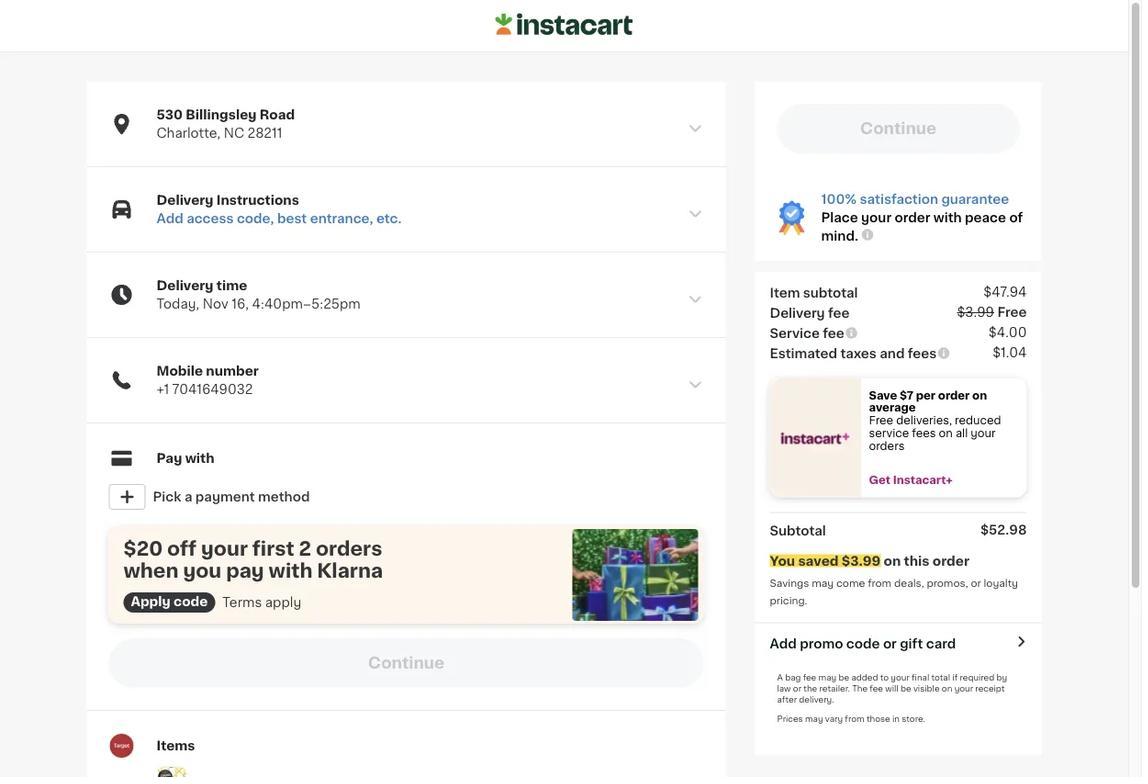 Task type: locate. For each thing, give the bounding box(es) containing it.
required
[[960, 673, 995, 682]]

free up $4.00
[[998, 305, 1027, 318]]

free inside save $7 per order on average free deliveries, reduced service fees on all your orders
[[869, 415, 894, 426]]

with inside "$20 off your first 2 orders when you pay with klarna"
[[269, 561, 313, 580]]

fees down deliveries,
[[912, 428, 937, 438]]

0 vertical spatial add
[[157, 212, 183, 225]]

your inside save $7 per order on average free deliveries, reduced service fees on all your orders
[[971, 428, 996, 438]]

0 horizontal spatial orders
[[316, 539, 382, 558]]

may inside a bag fee may be added to your final total if required by law or the retailer. the fee will be visible on your receipt after delivery.
[[819, 673, 837, 682]]

0 horizontal spatial free
[[869, 415, 894, 426]]

a
[[185, 490, 192, 503]]

delivery up today,
[[157, 279, 214, 292]]

delivery fee
[[770, 306, 850, 319]]

may for vary
[[806, 715, 824, 723]]

1 horizontal spatial or
[[884, 637, 897, 650]]

from down you saved $3.99 on this order
[[868, 578, 892, 588]]

with down guarantee
[[934, 211, 962, 224]]

0 vertical spatial or
[[971, 578, 982, 588]]

apply
[[265, 596, 301, 609]]

1 horizontal spatial $3.99
[[957, 305, 995, 318]]

come
[[837, 578, 866, 588]]

may inside savings may come from deals, promos, or loyalty pricing.
[[812, 578, 834, 588]]

or inside savings may come from deals, promos, or loyalty pricing.
[[971, 578, 982, 588]]

be right will
[[901, 684, 912, 693]]

$1.04
[[993, 346, 1027, 359]]

best
[[277, 212, 307, 225]]

order up promos,
[[933, 554, 970, 567]]

retailer.
[[820, 684, 850, 693]]

delivery inside delivery time today, nov 16, 4:40pm–5:25pm
[[157, 279, 214, 292]]

free
[[998, 305, 1027, 318], [869, 415, 894, 426]]

those
[[867, 715, 891, 723]]

on down total
[[942, 684, 953, 693]]

orders inside "$20 off your first 2 orders when you pay with klarna"
[[316, 539, 382, 558]]

1 horizontal spatial from
[[868, 578, 892, 588]]

order down 100% satisfaction guarantee
[[895, 211, 931, 224]]

or left gift
[[884, 637, 897, 650]]

1 horizontal spatial code
[[847, 637, 880, 650]]

1 vertical spatial fees
[[912, 428, 937, 438]]

1 vertical spatial orders
[[316, 539, 382, 558]]

from for deals,
[[868, 578, 892, 588]]

orders
[[869, 440, 905, 451], [316, 539, 382, 558]]

fee up the
[[803, 673, 817, 682]]

this
[[904, 554, 930, 567]]

total
[[932, 673, 951, 682]]

delivery up the service at the top of page
[[770, 306, 825, 319]]

service
[[770, 327, 820, 339]]

delivery time image
[[688, 291, 704, 308]]

with down "2" on the left bottom of page
[[269, 561, 313, 580]]

terms apply
[[223, 596, 301, 609]]

or inside button
[[884, 637, 897, 650]]

1 horizontal spatial free
[[998, 305, 1027, 318]]

be up the retailer.
[[839, 673, 850, 682]]

your
[[862, 211, 892, 224], [971, 428, 996, 438], [201, 539, 248, 558], [891, 673, 910, 682], [955, 684, 974, 693]]

pay
[[226, 561, 264, 580]]

order inside save $7 per order on average free deliveries, reduced service fees on all your orders
[[939, 390, 970, 400]]

free up service
[[869, 415, 894, 426]]

peace
[[965, 211, 1007, 224]]

1 vertical spatial or
[[884, 637, 897, 650]]

1 horizontal spatial with
[[269, 561, 313, 580]]

1 vertical spatial be
[[901, 684, 912, 693]]

more info about 100% satisfaction guarantee image
[[861, 227, 875, 242]]

place your order with peace of mind.
[[822, 211, 1024, 242]]

may
[[812, 578, 834, 588], [819, 673, 837, 682], [806, 715, 824, 723]]

pick a payment method
[[153, 490, 310, 503]]

1 vertical spatial may
[[819, 673, 837, 682]]

orders up klarna
[[316, 539, 382, 558]]

1 vertical spatial delivery
[[157, 279, 214, 292]]

$52.98
[[981, 523, 1027, 536]]

fee up estimated taxes and fees
[[823, 327, 845, 339]]

you saved $3.99 on this order
[[770, 554, 970, 567]]

your up pay
[[201, 539, 248, 558]]

0 vertical spatial from
[[868, 578, 892, 588]]

may up the retailer.
[[819, 673, 837, 682]]

pick a payment method button
[[109, 479, 704, 515]]

$3.99 up come
[[842, 554, 881, 567]]

0 vertical spatial free
[[998, 305, 1027, 318]]

1 horizontal spatial orders
[[869, 440, 905, 451]]

1 horizontal spatial add
[[770, 637, 797, 650]]

may for come
[[812, 578, 834, 588]]

530 billingsley road charlotte, nc 28211
[[157, 108, 295, 140]]

2 vertical spatial may
[[806, 715, 824, 723]]

promos,
[[927, 578, 969, 588]]

all
[[956, 428, 968, 438]]

gift
[[900, 637, 923, 650]]

1 vertical spatial from
[[845, 715, 865, 723]]

to
[[881, 673, 889, 682]]

mobile number +1 7041649032
[[157, 365, 259, 396]]

0 horizontal spatial $3.99
[[842, 554, 881, 567]]

get instacart+ button
[[862, 474, 1027, 487]]

delivery for add
[[157, 194, 214, 207]]

item subtotal
[[770, 286, 858, 299]]

get
[[869, 475, 891, 485]]

prices may vary from those in store.
[[778, 715, 926, 723]]

delivery time today, nov 16, 4:40pm–5:25pm
[[157, 279, 361, 310]]

1 vertical spatial code
[[847, 637, 880, 650]]

prices
[[778, 715, 803, 723]]

add promo code or gift card
[[770, 637, 956, 650]]

add left access
[[157, 212, 183, 225]]

add up a
[[770, 637, 797, 650]]

code up 'added'
[[847, 637, 880, 650]]

with
[[934, 211, 962, 224], [185, 452, 215, 465], [269, 561, 313, 580]]

order right per
[[939, 390, 970, 400]]

added
[[852, 673, 879, 682]]

klarna
[[317, 561, 383, 580]]

today,
[[157, 298, 199, 310]]

with right pay
[[185, 452, 215, 465]]

charlotte,
[[157, 127, 221, 140]]

deliveries,
[[897, 415, 953, 426]]

0 vertical spatial delivery
[[157, 194, 214, 207]]

when
[[124, 561, 179, 580]]

add promo code or gift card button
[[770, 634, 956, 653]]

0 horizontal spatial or
[[793, 684, 802, 693]]

order inside place your order with peace of mind.
[[895, 211, 931, 224]]

card
[[927, 637, 956, 650]]

pricing.
[[770, 595, 808, 605]]

1 vertical spatial $3.99
[[842, 554, 881, 567]]

your up more info about 100% satisfaction guarantee icon
[[862, 211, 892, 224]]

may down delivery.
[[806, 715, 824, 723]]

may down saved
[[812, 578, 834, 588]]

subtotal
[[804, 286, 858, 299]]

0 vertical spatial code
[[174, 595, 208, 608]]

fee down subtotal
[[829, 306, 850, 319]]

0 vertical spatial with
[[934, 211, 962, 224]]

0 vertical spatial order
[[895, 211, 931, 224]]

0 vertical spatial be
[[839, 673, 850, 682]]

1 vertical spatial with
[[185, 452, 215, 465]]

orders down service
[[869, 440, 905, 451]]

from
[[868, 578, 892, 588], [845, 715, 865, 723]]

from for those
[[845, 715, 865, 723]]

your down reduced at the bottom right of the page
[[971, 428, 996, 438]]

mobile number image
[[688, 377, 704, 393]]

0 vertical spatial orders
[[869, 440, 905, 451]]

$3.99
[[957, 305, 995, 318], [842, 554, 881, 567]]

delivery inside delivery instructions add access code, best entrance, etc.
[[157, 194, 214, 207]]

fees
[[908, 347, 937, 360], [912, 428, 937, 438]]

time
[[217, 279, 247, 292]]

2 vertical spatial delivery
[[770, 306, 825, 319]]

$3.99 down $47.94
[[957, 305, 995, 318]]

2 horizontal spatial or
[[971, 578, 982, 588]]

from inside savings may come from deals, promos, or loyalty pricing.
[[868, 578, 892, 588]]

1 horizontal spatial be
[[901, 684, 912, 693]]

1 vertical spatial free
[[869, 415, 894, 426]]

or left loyalty
[[971, 578, 982, 588]]

0 horizontal spatial with
[[185, 452, 215, 465]]

on left 'all'
[[939, 428, 953, 438]]

delivery up access
[[157, 194, 214, 207]]

fees right and
[[908, 347, 937, 360]]

2 vertical spatial or
[[793, 684, 802, 693]]

loyalty
[[984, 578, 1019, 588]]

0 vertical spatial may
[[812, 578, 834, 588]]

1 vertical spatial order
[[939, 390, 970, 400]]

2 horizontal spatial with
[[934, 211, 962, 224]]

with inside place your order with peace of mind.
[[934, 211, 962, 224]]

instacart+
[[894, 475, 953, 485]]

2 vertical spatial with
[[269, 561, 313, 580]]

or down the bag
[[793, 684, 802, 693]]

access
[[187, 212, 234, 225]]

of
[[1010, 211, 1024, 224]]

0 horizontal spatial add
[[157, 212, 183, 225]]

add
[[157, 212, 183, 225], [770, 637, 797, 650]]

delivery
[[157, 194, 214, 207], [157, 279, 214, 292], [770, 306, 825, 319]]

or
[[971, 578, 982, 588], [884, 637, 897, 650], [793, 684, 802, 693]]

code down you
[[174, 595, 208, 608]]

0 horizontal spatial from
[[845, 715, 865, 723]]

on left this
[[884, 554, 901, 567]]

on
[[973, 390, 988, 400], [939, 428, 953, 438], [884, 554, 901, 567], [942, 684, 953, 693]]

from right vary
[[845, 715, 865, 723]]

1 vertical spatial add
[[770, 637, 797, 650]]



Task type: describe. For each thing, give the bounding box(es) containing it.
100%
[[822, 193, 857, 206]]

delivery for today,
[[157, 279, 214, 292]]

receipt
[[976, 684, 1005, 693]]

vary
[[826, 715, 843, 723]]

$47.94
[[984, 285, 1027, 298]]

100% satisfaction guarantee
[[822, 193, 1010, 206]]

pick
[[153, 490, 181, 503]]

store.
[[902, 715, 926, 723]]

$7
[[900, 390, 914, 400]]

delivery address image
[[688, 120, 704, 137]]

per
[[916, 390, 936, 400]]

estimated taxes and fees
[[770, 347, 937, 360]]

delivery.
[[799, 695, 835, 704]]

28211
[[248, 127, 283, 140]]

payment
[[196, 490, 255, 503]]

$4.00
[[989, 326, 1027, 339]]

reduced
[[955, 415, 1002, 426]]

by
[[997, 673, 1008, 682]]

guarantee
[[942, 193, 1010, 206]]

home image
[[496, 11, 633, 38]]

satisfaction
[[860, 193, 939, 206]]

0 horizontal spatial code
[[174, 595, 208, 608]]

the
[[804, 684, 818, 693]]

fee down to
[[870, 684, 884, 693]]

final
[[912, 673, 930, 682]]

0 vertical spatial $3.99
[[957, 305, 995, 318]]

edwards® turtle pie image
[[153, 766, 190, 777]]

a bag fee may be added to your final total if required by law or the retailer. the fee will be visible on your receipt after delivery.
[[778, 673, 1008, 704]]

your up will
[[891, 673, 910, 682]]

2 vertical spatial order
[[933, 554, 970, 567]]

road
[[260, 108, 295, 121]]

savings may come from deals, promos, or loyalty pricing.
[[770, 578, 1021, 605]]

a
[[778, 673, 783, 682]]

average
[[869, 402, 916, 413]]

save $7 per order on average free deliveries, reduced service fees on all your orders
[[869, 390, 1004, 451]]

orders inside save $7 per order on average free deliveries, reduced service fees on all your orders
[[869, 440, 905, 451]]

number
[[206, 365, 259, 378]]

or inside a bag fee may be added to your final total if required by law or the retailer. the fee will be visible on your receipt after delivery.
[[793, 684, 802, 693]]

2
[[299, 539, 311, 558]]

your down if
[[955, 684, 974, 693]]

you
[[183, 561, 222, 580]]

the
[[853, 684, 868, 693]]

if
[[953, 673, 958, 682]]

delivery instructions add access code, best entrance, etc.
[[157, 194, 402, 225]]

place
[[822, 211, 859, 224]]

delivery instructions image
[[688, 206, 704, 222]]

bag
[[786, 673, 801, 682]]

deals,
[[895, 578, 925, 588]]

subtotal
[[770, 524, 826, 537]]

+1
[[157, 383, 169, 396]]

16,
[[232, 298, 249, 310]]

get instacart+
[[869, 475, 953, 485]]

and
[[880, 347, 905, 360]]

mind.
[[822, 230, 859, 242]]

$20
[[124, 539, 163, 558]]

service fee
[[770, 327, 845, 339]]

savings
[[770, 578, 810, 588]]

$3.99 free
[[957, 305, 1027, 318]]

items
[[157, 739, 195, 752]]

530
[[157, 108, 183, 121]]

your inside place your order with peace of mind.
[[862, 211, 892, 224]]

add inside button
[[770, 637, 797, 650]]

will
[[886, 684, 899, 693]]

apply code
[[131, 595, 208, 608]]

visible
[[914, 684, 940, 693]]

4:40pm–5:25pm
[[252, 298, 361, 310]]

pay with
[[157, 452, 215, 465]]

off
[[167, 539, 197, 558]]

your inside "$20 off your first 2 orders when you pay with klarna"
[[201, 539, 248, 558]]

0 horizontal spatial be
[[839, 673, 850, 682]]

add inside delivery instructions add access code, best entrance, etc.
[[157, 212, 183, 225]]

code inside 'add promo code or gift card' button
[[847, 637, 880, 650]]

entrance,
[[310, 212, 373, 225]]

etc.
[[376, 212, 402, 225]]

$20 off your first 2 orders when you pay with klarna
[[124, 539, 383, 580]]

saved
[[799, 554, 839, 567]]

on up reduced at the bottom right of the page
[[973, 390, 988, 400]]

nov
[[203, 298, 228, 310]]

method
[[258, 490, 310, 503]]

law
[[778, 684, 791, 693]]

promo
[[800, 637, 844, 650]]

on inside a bag fee may be added to your final total if required by law or the retailer. the fee will be visible on your receipt after delivery.
[[942, 684, 953, 693]]

fees inside save $7 per order on average free deliveries, reduced service fees on all your orders
[[912, 428, 937, 438]]

first
[[252, 539, 294, 558]]

taxes
[[841, 347, 877, 360]]

item
[[770, 286, 800, 299]]

you
[[770, 554, 796, 567]]

0 vertical spatial fees
[[908, 347, 937, 360]]

pay
[[157, 452, 182, 465]]

instructions
[[217, 194, 299, 207]]



Task type: vqa. For each thing, say whether or not it's contained in the screenshot.
SOY MILK
no



